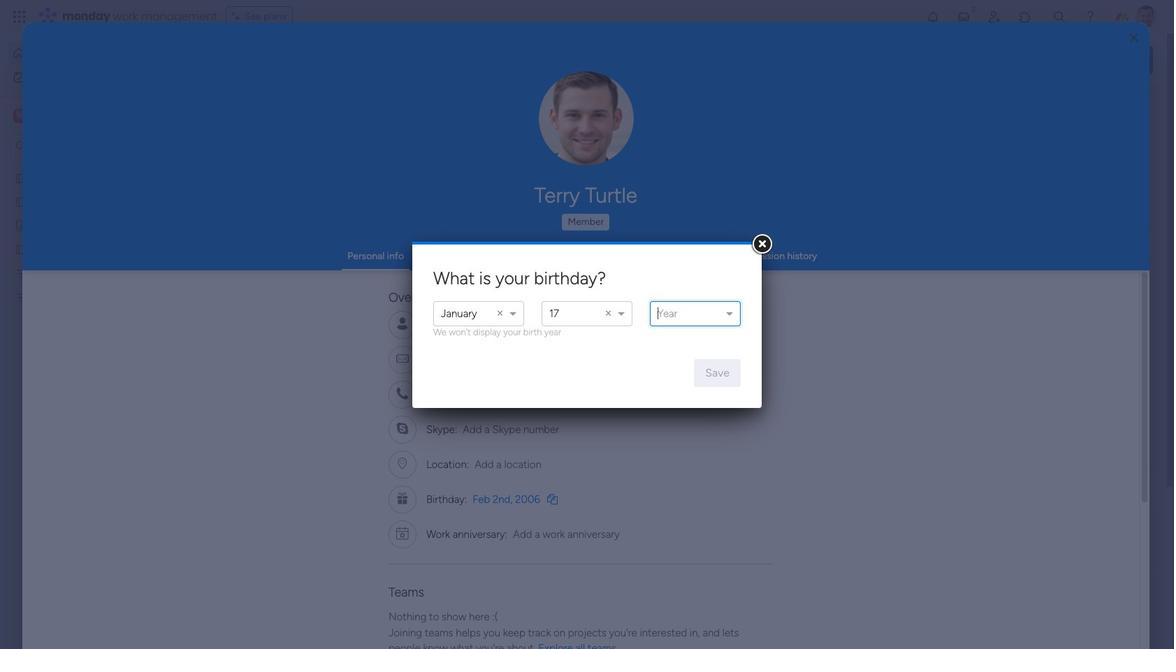 Task type: describe. For each thing, give the bounding box(es) containing it.
notifications image
[[927, 10, 941, 24]]

dapulse x slim image
[[1133, 101, 1150, 118]]

2 public board image from the top
[[15, 243, 28, 256]]

see plans image
[[232, 9, 245, 24]]

add to favorites image
[[415, 427, 429, 441]]

workspace image
[[15, 108, 25, 124]]

0 horizontal spatial copied! image
[[520, 319, 530, 330]]

invite members image
[[988, 10, 1002, 24]]

help center element
[[944, 577, 1154, 633]]

search everything image
[[1053, 10, 1067, 24]]

2 image
[[968, 1, 980, 16]]

workspace image
[[13, 108, 27, 124]]

1 public board image from the top
[[15, 195, 28, 208]]

public dashboard image
[[15, 219, 28, 232]]

add to favorites image
[[872, 256, 886, 270]]

monday marketplace image
[[1019, 10, 1033, 24]]



Task type: vqa. For each thing, say whether or not it's contained in the screenshot.
third "Public board" 'Icon' from the top of the page
no



Task type: locate. For each thing, give the bounding box(es) containing it.
update feed image
[[957, 10, 971, 24]]

1 horizontal spatial public board image
[[234, 255, 249, 271]]

public board image down 'public dashboard' image on the top left of the page
[[15, 243, 28, 256]]

templates image image
[[957, 281, 1141, 378]]

2 component image from the left
[[462, 277, 475, 290]]

copied! image
[[520, 319, 530, 330], [548, 494, 558, 505]]

getting started element
[[944, 510, 1154, 566]]

2 horizontal spatial public board image
[[462, 255, 478, 271]]

quick search results list box
[[216, 131, 910, 487]]

terry turtle image
[[1136, 6, 1158, 28]]

2 horizontal spatial option
[[550, 308, 559, 320]]

1 horizontal spatial copied! image
[[548, 494, 558, 505]]

0 vertical spatial public board image
[[15, 195, 28, 208]]

list box
[[0, 163, 178, 498]]

public board image
[[15, 171, 28, 185], [234, 255, 249, 271], [462, 255, 478, 271]]

close image
[[1131, 33, 1139, 43]]

public board image
[[15, 195, 28, 208], [15, 243, 28, 256]]

1 horizontal spatial component image
[[462, 277, 475, 290]]

1 component image from the left
[[234, 277, 246, 290]]

1 vertical spatial public board image
[[15, 243, 28, 256]]

0 horizontal spatial component image
[[234, 277, 246, 290]]

select product image
[[13, 10, 27, 24]]

option
[[0, 165, 178, 168], [441, 308, 477, 320], [550, 308, 559, 320]]

1 vertical spatial copied! image
[[548, 494, 558, 505]]

public board image for 1st component icon from right
[[462, 255, 478, 271]]

help image
[[1084, 10, 1098, 24]]

1 horizontal spatial option
[[441, 308, 477, 320]]

public board image up 'public dashboard' image on the top left of the page
[[15, 195, 28, 208]]

public board image for 1st component icon
[[234, 255, 249, 271]]

component image
[[234, 277, 246, 290], [462, 277, 475, 290]]

0 vertical spatial copied! image
[[520, 319, 530, 330]]

0 horizontal spatial option
[[0, 165, 178, 168]]

0 horizontal spatial public board image
[[15, 171, 28, 185]]



